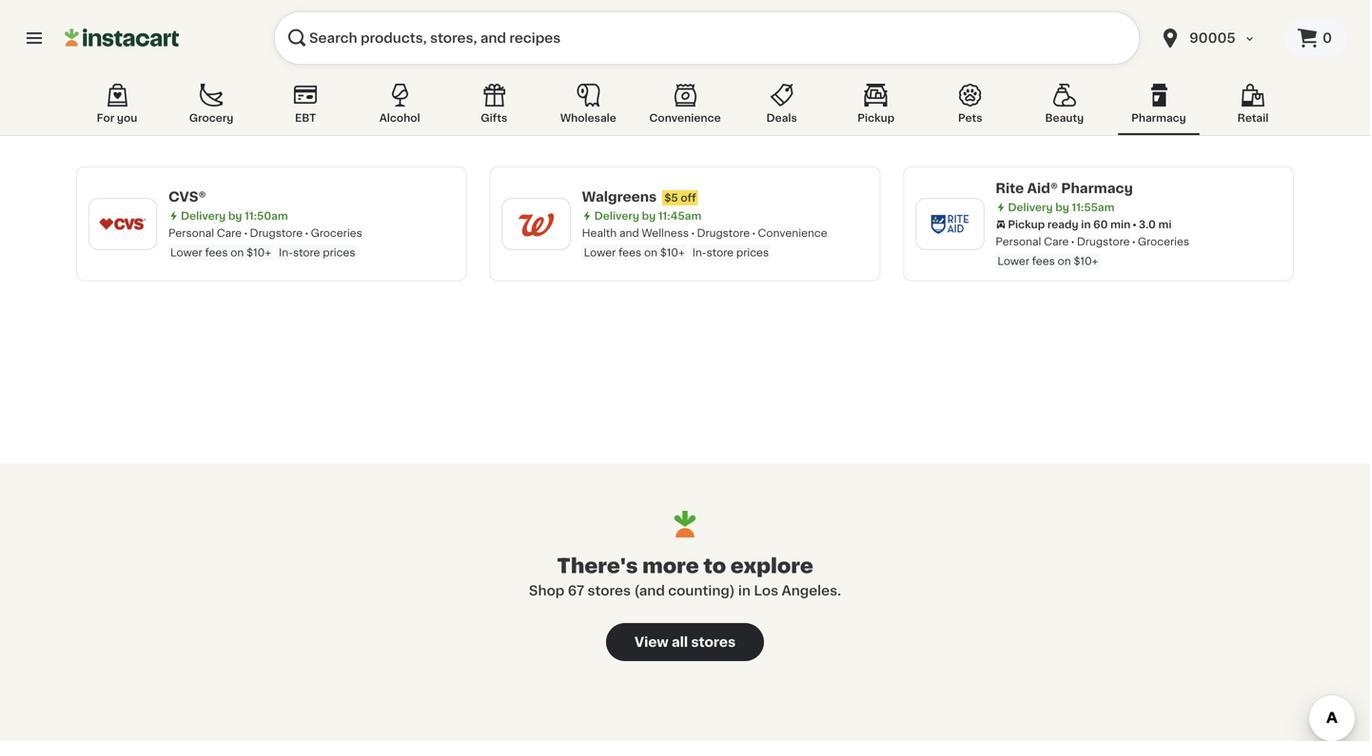 Task type: locate. For each thing, give the bounding box(es) containing it.
2 horizontal spatial by
[[1056, 202, 1070, 213]]

by down the 'walgreens $5 off'
[[642, 211, 656, 221]]

0 horizontal spatial personal
[[168, 228, 214, 238]]

on
[[231, 247, 244, 258], [644, 247, 658, 258], [1058, 256, 1071, 267]]

$10+ inside health and wellness drugstore convenience lower fees on $10+ in-store prices
[[660, 247, 685, 258]]

beauty
[[1046, 113, 1084, 123]]

drugstore down 11:50am
[[250, 228, 303, 238]]

0 vertical spatial convenience
[[649, 113, 721, 123]]

0 horizontal spatial in
[[739, 584, 751, 598]]

1 horizontal spatial in
[[1082, 219, 1091, 230]]

1 horizontal spatial groceries
[[1138, 237, 1190, 247]]

personal inside personal care drugstore groceries lower fees on $10+ in-store prices
[[168, 228, 214, 238]]

stores right all
[[691, 636, 736, 649]]

prices inside health and wellness drugstore convenience lower fees on $10+ in-store prices
[[737, 247, 769, 258]]

delivery for cvs®
[[181, 211, 226, 221]]

walgreens $5 off
[[582, 190, 696, 204]]

there's
[[557, 556, 638, 576]]

1 horizontal spatial convenience
[[758, 228, 828, 238]]

lower inside personal care drugstore groceries lower fees on $10+ in-store prices
[[170, 247, 202, 258]]

1 horizontal spatial care
[[1044, 237, 1069, 247]]

1 horizontal spatial delivery
[[595, 211, 640, 221]]

on inside personal care drugstore groceries lower fees on $10+
[[1058, 256, 1071, 267]]

fees down ready
[[1033, 256, 1055, 267]]

0 horizontal spatial $10+
[[247, 247, 271, 258]]

view all stores link
[[606, 623, 764, 662]]

stores
[[588, 584, 631, 598], [691, 636, 736, 649]]

1 vertical spatial stores
[[691, 636, 736, 649]]

delivery by 11:50am
[[181, 211, 288, 221]]

you
[[117, 113, 137, 123]]

fees down delivery by 11:50am
[[205, 247, 228, 258]]

aid®
[[1028, 182, 1059, 195]]

deals
[[767, 113, 797, 123]]

2 in- from the left
[[693, 247, 707, 258]]

drugstore for personal care drugstore groceries lower fees on $10+
[[1077, 237, 1130, 247]]

rite
[[996, 182, 1024, 195]]

90005 button
[[1148, 11, 1285, 65]]

by up ready
[[1056, 202, 1070, 213]]

0 horizontal spatial prices
[[323, 247, 355, 258]]

1 horizontal spatial personal
[[996, 237, 1042, 247]]

pickup left ready
[[1008, 219, 1045, 230]]

delivery down cvs®
[[181, 211, 226, 221]]

67
[[568, 584, 585, 598]]

1 horizontal spatial prices
[[737, 247, 769, 258]]

in
[[1082, 219, 1091, 230], [739, 584, 751, 598]]

mi
[[1159, 219, 1172, 230]]

in left los
[[739, 584, 751, 598]]

2 prices from the left
[[737, 247, 769, 258]]

on down wellness at the top of page
[[644, 247, 658, 258]]

groceries inside personal care drugstore groceries lower fees on $10+
[[1138, 237, 1190, 247]]

11:50am
[[245, 211, 288, 221]]

$10+ for personal care drugstore groceries lower fees on $10+
[[1074, 256, 1099, 267]]

more
[[643, 556, 699, 576]]

1 horizontal spatial $10+
[[660, 247, 685, 258]]

None search field
[[274, 11, 1140, 65]]

in- inside health and wellness drugstore convenience lower fees on $10+ in-store prices
[[693, 247, 707, 258]]

convenience
[[649, 113, 721, 123], [758, 228, 828, 238]]

personal down pickup ready in 60 min
[[996, 237, 1042, 247]]

lower
[[170, 247, 202, 258], [584, 247, 616, 258], [998, 256, 1030, 267]]

1 horizontal spatial in-
[[693, 247, 707, 258]]

in-
[[279, 247, 293, 258], [693, 247, 707, 258]]

2 horizontal spatial fees
[[1033, 256, 1055, 267]]

personal
[[168, 228, 214, 238], [996, 237, 1042, 247]]

care down delivery by 11:50am
[[217, 228, 242, 238]]

lower inside personal care drugstore groceries lower fees on $10+
[[998, 256, 1030, 267]]

3.0 mi
[[1139, 219, 1172, 230]]

delivery
[[1008, 202, 1053, 213], [181, 211, 226, 221], [595, 211, 640, 221]]

0 horizontal spatial drugstore
[[250, 228, 303, 238]]

drugstore inside personal care drugstore groceries lower fees on $10+ in-store prices
[[250, 228, 303, 238]]

1 horizontal spatial on
[[644, 247, 658, 258]]

pharmacy right beauty in the right top of the page
[[1132, 113, 1187, 123]]

groceries inside personal care drugstore groceries lower fees on $10+ in-store prices
[[311, 228, 362, 238]]

0 horizontal spatial store
[[293, 247, 320, 258]]

on for personal care drugstore groceries lower fees on $10+ in-store prices
[[231, 247, 244, 258]]

lower down health
[[584, 247, 616, 258]]

pickup ready in 60 min
[[1008, 219, 1131, 230]]

drugstore down 11:45am on the top of the page
[[697, 228, 750, 238]]

store
[[293, 247, 320, 258], [707, 247, 734, 258]]

1 in- from the left
[[279, 247, 293, 258]]

pickup
[[858, 113, 895, 123], [1008, 219, 1045, 230]]

groceries for personal care drugstore groceries lower fees on $10+
[[1138, 237, 1190, 247]]

$10+
[[247, 247, 271, 258], [660, 247, 685, 258], [1074, 256, 1099, 267]]

on inside personal care drugstore groceries lower fees on $10+ in-store prices
[[231, 247, 244, 258]]

in- down 11:50am
[[279, 247, 293, 258]]

0 horizontal spatial delivery
[[181, 211, 226, 221]]

fees for personal care drugstore groceries lower fees on $10+ in-store prices
[[205, 247, 228, 258]]

personal down cvs®
[[168, 228, 214, 238]]

0 vertical spatial pickup
[[858, 113, 895, 123]]

drugstore down 60
[[1077, 237, 1130, 247]]

fees inside personal care drugstore groceries lower fees on $10+ in-store prices
[[205, 247, 228, 258]]

0 horizontal spatial stores
[[588, 584, 631, 598]]

1 horizontal spatial store
[[707, 247, 734, 258]]

drugstore
[[250, 228, 303, 238], [697, 228, 750, 238], [1077, 237, 1130, 247]]

0 horizontal spatial lower
[[170, 247, 202, 258]]

0 horizontal spatial convenience
[[649, 113, 721, 123]]

deals button
[[741, 80, 823, 135]]

2 horizontal spatial delivery
[[1008, 202, 1053, 213]]

0 horizontal spatial care
[[217, 228, 242, 238]]

personal inside personal care drugstore groceries lower fees on $10+
[[996, 237, 1042, 247]]

view all stores
[[635, 636, 736, 649]]

convenience inside button
[[649, 113, 721, 123]]

store inside health and wellness drugstore convenience lower fees on $10+ in-store prices
[[707, 247, 734, 258]]

0 horizontal spatial groceries
[[311, 228, 362, 238]]

1 vertical spatial pickup
[[1008, 219, 1045, 230]]

Search field
[[274, 11, 1140, 65]]

2 horizontal spatial $10+
[[1074, 256, 1099, 267]]

1 horizontal spatial drugstore
[[697, 228, 750, 238]]

drugstore inside personal care drugstore groceries lower fees on $10+
[[1077, 237, 1130, 247]]

care inside personal care drugstore groceries lower fees on $10+
[[1044, 237, 1069, 247]]

1 prices from the left
[[323, 247, 355, 258]]

there's more to explore shop 67 stores (and counting) in los angeles.
[[529, 556, 841, 598]]

1 horizontal spatial lower
[[584, 247, 616, 258]]

care inside personal care drugstore groceries lower fees on $10+ in-store prices
[[217, 228, 242, 238]]

$10+ down 11:50am
[[247, 247, 271, 258]]

in left 60
[[1082, 219, 1091, 230]]

0 vertical spatial stores
[[588, 584, 631, 598]]

lower down cvs®
[[170, 247, 202, 258]]

11:55am
[[1072, 202, 1115, 213]]

instacart image
[[65, 27, 179, 49]]

for you
[[97, 113, 137, 123]]

1 horizontal spatial stores
[[691, 636, 736, 649]]

90005
[[1190, 31, 1236, 45]]

personal for personal care drugstore groceries lower fees on $10+ in-store prices
[[168, 228, 214, 238]]

in- down 11:45am on the top of the page
[[693, 247, 707, 258]]

on down ready
[[1058, 256, 1071, 267]]

by for cvs®
[[228, 211, 242, 221]]

on for personal care drugstore groceries lower fees on $10+
[[1058, 256, 1071, 267]]

1 horizontal spatial fees
[[619, 247, 642, 258]]

0 vertical spatial pharmacy
[[1132, 113, 1187, 123]]

0 horizontal spatial in-
[[279, 247, 293, 258]]

1 vertical spatial in
[[739, 584, 751, 598]]

counting)
[[668, 584, 735, 598]]

view
[[635, 636, 669, 649]]

ebt
[[295, 113, 316, 123]]

$10+ down 60
[[1074, 256, 1099, 267]]

fees
[[205, 247, 228, 258], [619, 247, 642, 258], [1033, 256, 1055, 267]]

lower down pickup ready in 60 min
[[998, 256, 1030, 267]]

gifts
[[481, 113, 508, 123]]

0 horizontal spatial pickup
[[858, 113, 895, 123]]

1 horizontal spatial pickup
[[1008, 219, 1045, 230]]

pickup inside button
[[858, 113, 895, 123]]

pets
[[959, 113, 983, 123]]

by
[[1056, 202, 1070, 213], [228, 211, 242, 221], [642, 211, 656, 221]]

2 horizontal spatial on
[[1058, 256, 1071, 267]]

$10+ down wellness at the top of page
[[660, 247, 685, 258]]

personal for personal care drugstore groceries lower fees on $10+
[[996, 237, 1042, 247]]

fees down and
[[619, 247, 642, 258]]

prices inside personal care drugstore groceries lower fees on $10+ in-store prices
[[323, 247, 355, 258]]

$10+ inside personal care drugstore groceries lower fees on $10+ in-store prices
[[247, 247, 271, 258]]

convenience inside health and wellness drugstore convenience lower fees on $10+ in-store prices
[[758, 228, 828, 238]]

1 store from the left
[[293, 247, 320, 258]]

2 horizontal spatial lower
[[998, 256, 1030, 267]]

groceries
[[311, 228, 362, 238], [1138, 237, 1190, 247]]

care
[[217, 228, 242, 238], [1044, 237, 1069, 247]]

los
[[754, 584, 779, 598]]

fees inside personal care drugstore groceries lower fees on $10+
[[1033, 256, 1055, 267]]

$10+ inside personal care drugstore groceries lower fees on $10+
[[1074, 256, 1099, 267]]

delivery down walgreens
[[595, 211, 640, 221]]

1 vertical spatial convenience
[[758, 228, 828, 238]]

0 horizontal spatial on
[[231, 247, 244, 258]]

wholesale button
[[548, 80, 629, 135]]

delivery by 11:55am
[[1008, 202, 1115, 213]]

pharmacy button
[[1118, 80, 1200, 135]]

2 horizontal spatial drugstore
[[1077, 237, 1130, 247]]

stores down "there's"
[[588, 584, 631, 598]]

pharmacy
[[1132, 113, 1187, 123], [1062, 182, 1133, 195]]

care down ready
[[1044, 237, 1069, 247]]

pickup left 'pets'
[[858, 113, 895, 123]]

on down delivery by 11:50am
[[231, 247, 244, 258]]

by left 11:50am
[[228, 211, 242, 221]]

fees for personal care drugstore groceries lower fees on $10+
[[1033, 256, 1055, 267]]

3.0
[[1139, 219, 1156, 230]]

stores inside there's more to explore shop 67 stores (and counting) in los angeles.
[[588, 584, 631, 598]]

fees inside health and wellness drugstore convenience lower fees on $10+ in-store prices
[[619, 247, 642, 258]]

wholesale
[[560, 113, 617, 123]]

health
[[582, 228, 617, 238]]

off
[[681, 193, 696, 203]]

walgreens
[[582, 190, 657, 204]]

pharmacy up 11:55am
[[1062, 182, 1133, 195]]

2 store from the left
[[707, 247, 734, 258]]

and
[[620, 228, 639, 238]]

90005 button
[[1159, 11, 1274, 65]]

prices
[[323, 247, 355, 258], [737, 247, 769, 258]]

delivery down 'aid®'
[[1008, 202, 1053, 213]]

0 horizontal spatial fees
[[205, 247, 228, 258]]

0 horizontal spatial by
[[228, 211, 242, 221]]

store inside personal care drugstore groceries lower fees on $10+ in-store prices
[[293, 247, 320, 258]]



Task type: describe. For each thing, give the bounding box(es) containing it.
0
[[1323, 31, 1333, 45]]

drugstore inside health and wellness drugstore convenience lower fees on $10+ in-store prices
[[697, 228, 750, 238]]

on inside health and wellness drugstore convenience lower fees on $10+ in-store prices
[[644, 247, 658, 258]]

pickup for pickup
[[858, 113, 895, 123]]

gifts button
[[453, 80, 535, 135]]

pickup for pickup ready in 60 min
[[1008, 219, 1045, 230]]

to
[[704, 556, 726, 576]]

1 vertical spatial pharmacy
[[1062, 182, 1133, 195]]

shop categories tab list
[[76, 80, 1294, 135]]

lower for personal care drugstore groceries lower fees on $10+
[[998, 256, 1030, 267]]

for you button
[[76, 80, 158, 135]]

min
[[1111, 219, 1131, 230]]

retail button
[[1213, 80, 1294, 135]]

11:45am
[[658, 211, 702, 221]]

retail
[[1238, 113, 1269, 123]]

60
[[1094, 219, 1108, 230]]

ebt button
[[265, 80, 347, 135]]

0 button
[[1285, 19, 1348, 57]]

walgreens logo image
[[512, 199, 561, 249]]

ready
[[1048, 219, 1079, 230]]

care for personal care drugstore groceries lower fees on $10+
[[1044, 237, 1069, 247]]

0 vertical spatial in
[[1082, 219, 1091, 230]]

in inside there's more to explore shop 67 stores (and counting) in los angeles.
[[739, 584, 751, 598]]

beauty button
[[1024, 80, 1106, 135]]

alcohol button
[[359, 80, 441, 135]]

stores inside button
[[691, 636, 736, 649]]

rite aid® pharmacy logo image
[[925, 199, 975, 249]]

alcohol
[[380, 113, 420, 123]]

(and
[[634, 584, 665, 598]]

rite aid® pharmacy
[[996, 182, 1133, 195]]

care for personal care drugstore groceries lower fees on $10+ in-store prices
[[217, 228, 242, 238]]

$5
[[665, 193, 678, 203]]

cvs®
[[168, 190, 206, 204]]

delivery by 11:45am
[[595, 211, 702, 221]]

delivery for rite aid® pharmacy
[[1008, 202, 1053, 213]]

convenience button
[[642, 80, 729, 135]]

explore
[[731, 556, 814, 576]]

health and wellness drugstore convenience lower fees on $10+ in-store prices
[[582, 228, 828, 258]]

all
[[672, 636, 688, 649]]

shop
[[529, 584, 565, 598]]

view all stores button
[[606, 623, 764, 662]]

personal care drugstore groceries lower fees on $10+ in-store prices
[[168, 228, 362, 258]]

grocery button
[[170, 80, 252, 135]]

groceries for personal care drugstore groceries lower fees on $10+ in-store prices
[[311, 228, 362, 238]]

grocery
[[189, 113, 234, 123]]

drugstore for personal care drugstore groceries lower fees on $10+ in-store prices
[[250, 228, 303, 238]]

wellness
[[642, 228, 689, 238]]

angeles.
[[782, 584, 841, 598]]

$10+ for personal care drugstore groceries lower fees on $10+ in-store prices
[[247, 247, 271, 258]]

in- inside personal care drugstore groceries lower fees on $10+ in-store prices
[[279, 247, 293, 258]]

for
[[97, 113, 114, 123]]

lower inside health and wellness drugstore convenience lower fees on $10+ in-store prices
[[584, 247, 616, 258]]

by for rite aid® pharmacy
[[1056, 202, 1070, 213]]

pets button
[[930, 80, 1012, 135]]

pickup button
[[835, 80, 917, 135]]

cvs® logo image
[[98, 199, 148, 249]]

pharmacy inside button
[[1132, 113, 1187, 123]]

personal care drugstore groceries lower fees on $10+
[[996, 237, 1190, 267]]

lower for personal care drugstore groceries lower fees on $10+ in-store prices
[[170, 247, 202, 258]]

1 horizontal spatial by
[[642, 211, 656, 221]]



Task type: vqa. For each thing, say whether or not it's contained in the screenshot.
Gifts
yes



